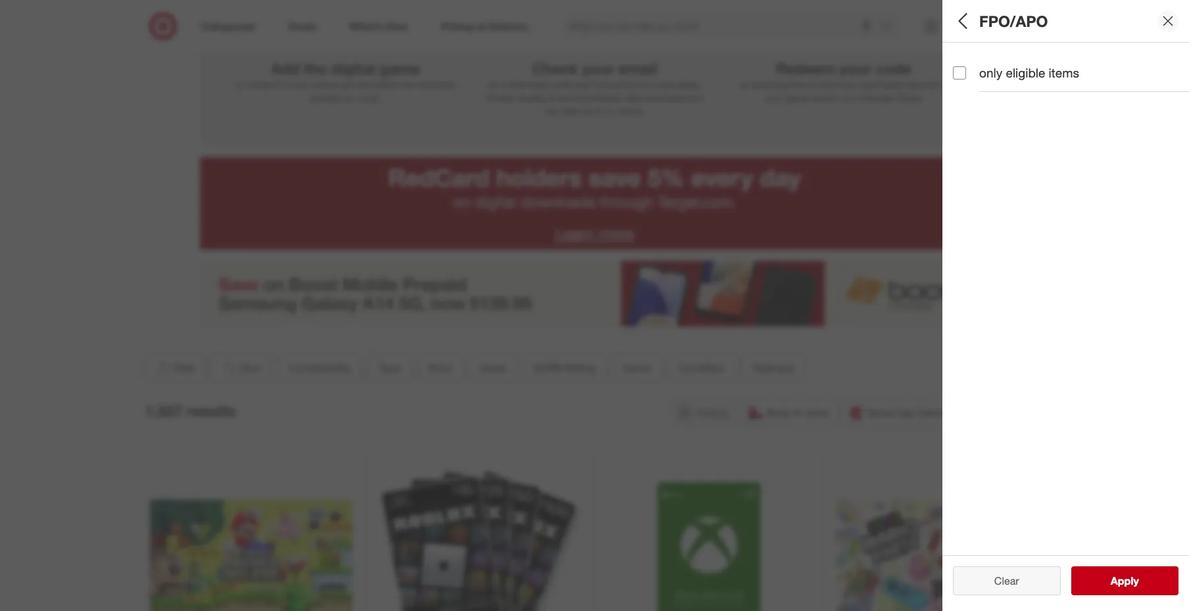 Task type: describe. For each thing, give the bounding box(es) containing it.
your inside add the digital game or content to your online cart and follow the checkout process as usual.
[[291, 79, 309, 90]]

to left only eligible items option at the top right of page
[[940, 79, 948, 90]]

pickup
[[696, 406, 728, 420]]

every
[[691, 163, 753, 193]]

can
[[545, 105, 560, 116]]

type button
[[367, 354, 412, 383]]

on digital downloads through target.com.
[[453, 193, 736, 212]]

fpo/apo
[[980, 12, 1048, 30]]

1,557 results
[[145, 402, 236, 421]]

computer.
[[854, 92, 895, 103]]

immediately
[[573, 92, 622, 103]]

all filters
[[953, 12, 1017, 30]]

see results button
[[1071, 567, 1179, 596]]

in
[[794, 406, 802, 420]]

deals button
[[469, 354, 518, 383]]

target.com.
[[658, 193, 736, 212]]

email
[[618, 59, 657, 78]]

search
[[876, 21, 907, 34]]

only eligible items checkbox
[[953, 66, 966, 79]]

all
[[953, 12, 971, 30]]

0 horizontal spatial the
[[304, 59, 327, 78]]

code inside check your email for a download code and instructions on next steps. emails usually arrive immediately after purchase, but can take up to 4+ hours.
[[552, 79, 573, 90]]

purchased
[[861, 79, 904, 90]]

rating
[[565, 362, 595, 375]]

after
[[625, 92, 644, 103]]

and inside check your email for a download code and instructions on next steps. emails usually arrive immediately after purchase, but can take up to 4+ hours.
[[575, 79, 591, 90]]

add the digital game or content to your online cart and follow the checkout process as usual.
[[235, 59, 456, 103]]

you
[[843, 79, 858, 90]]

follow
[[376, 79, 400, 90]]

directly
[[907, 79, 937, 90]]

featured
[[753, 362, 794, 375]]

and inside add the digital game or content to your online cart and follow the checkout process as usual.
[[358, 79, 373, 90]]

clear all button
[[953, 567, 1061, 596]]

price
[[428, 362, 452, 375]]

but
[[690, 92, 703, 103]]

same day delivery
[[867, 406, 956, 420]]

results for see results
[[1119, 575, 1153, 588]]

to inside check your email for a download code and instructions on next steps. emails usually arrive immediately after purchase, but can take up to 4+ hours.
[[595, 105, 604, 116]]

redcard
[[388, 163, 490, 193]]

deals
[[480, 362, 507, 375]]

digital inside add the digital game or content to your online cart and follow the checkout process as usual.
[[331, 59, 376, 78]]

learn
[[555, 225, 594, 244]]

search button
[[876, 12, 907, 43]]

3
[[838, 11, 849, 35]]

clear for clear all
[[988, 575, 1013, 588]]

5%
[[648, 163, 684, 193]]

clear for clear
[[995, 575, 1020, 588]]

to right steps.
[[740, 79, 748, 90]]

through
[[600, 193, 653, 212]]

price button
[[417, 354, 464, 383]]

4+
[[606, 105, 617, 116]]

for
[[488, 79, 499, 90]]

your down redeem
[[765, 92, 783, 103]]

esrb rating button
[[523, 354, 606, 383]]

condition
[[679, 362, 725, 375]]

instructions
[[593, 79, 641, 90]]

fpo/apo dialog
[[943, 0, 1189, 612]]

1 vertical spatial digital
[[475, 193, 516, 212]]

sort
[[241, 362, 261, 375]]

esrb rating
[[534, 362, 595, 375]]

game inside redeem your code to download the content you purchased directly to your game system or computer. enjoy!
[[785, 92, 809, 103]]

code inside redeem your code to download the content you purchased directly to your game system or computer. enjoy!
[[876, 59, 912, 78]]

check
[[532, 59, 578, 78]]

roblox gift card image
[[379, 456, 581, 612]]

1
[[340, 11, 351, 35]]

condition button
[[668, 354, 736, 383]]

redcard holders save 5% every day
[[388, 163, 801, 193]]

on inside check your email for a download code and instructions on next steps. emails usually arrive immediately after purchase, but can take up to 4+ hours.
[[644, 79, 654, 90]]

items
[[1049, 65, 1080, 80]]

same day delivery button
[[843, 399, 965, 428]]

arrive
[[547, 92, 570, 103]]

checkout
[[418, 79, 456, 90]]

more
[[599, 225, 634, 244]]

steps.
[[677, 79, 702, 90]]

sort button
[[211, 354, 272, 383]]

your up you
[[840, 59, 872, 78]]

apply
[[1111, 575, 1139, 588]]

type
[[378, 362, 401, 375]]

usual.
[[358, 92, 381, 103]]

save
[[589, 163, 641, 193]]

to inside add the digital game or content to your online cart and follow the checkout process as usual.
[[280, 79, 288, 90]]



Task type: vqa. For each thing, say whether or not it's contained in the screenshot.
WARRANTY:
no



Task type: locate. For each thing, give the bounding box(es) containing it.
download inside check your email for a download code and instructions on next steps. emails usually arrive immediately after purchase, but can take up to 4+ hours.
[[509, 79, 549, 90]]

the right follow
[[402, 79, 415, 90]]

results inside button
[[1119, 575, 1153, 588]]

0 horizontal spatial game
[[380, 59, 420, 78]]

1 and from the left
[[358, 79, 373, 90]]

game
[[380, 59, 420, 78], [785, 92, 809, 103]]

usually
[[516, 92, 545, 103]]

clear inside button
[[995, 575, 1020, 588]]

xbox gift card (digital) image
[[608, 456, 810, 612], [608, 456, 810, 612]]

content down add
[[246, 79, 278, 90]]

0 horizontal spatial compatibility
[[289, 362, 351, 375]]

advertisement region
[[200, 261, 989, 327]]

1 vertical spatial compatibility button
[[278, 354, 362, 383]]

the inside redeem your code to download the content you purchased directly to your game system or computer. enjoy!
[[794, 79, 807, 90]]

downloads
[[521, 193, 596, 212]]

0 vertical spatial compatibility
[[953, 56, 1032, 71]]

the down redeem
[[794, 79, 807, 90]]

purchase,
[[647, 92, 687, 103]]

1 horizontal spatial results
[[1119, 575, 1153, 588]]

code up arrive
[[552, 79, 573, 90]]

featured button
[[741, 354, 806, 383]]

all
[[1016, 575, 1026, 588]]

compatibility
[[953, 56, 1032, 71], [289, 362, 351, 375]]

the up 'online' at the left of the page
[[304, 59, 327, 78]]

or
[[235, 79, 244, 90], [843, 92, 852, 103]]

content inside add the digital game or content to your online cart and follow the checkout process as usual.
[[246, 79, 278, 90]]

2 content from the left
[[809, 79, 841, 90]]

delivery
[[918, 406, 956, 420]]

holders
[[496, 163, 582, 193]]

or inside add the digital game or content to your online cart and follow the checkout process as usual.
[[235, 79, 244, 90]]

check your email for a download code and instructions on next steps. emails usually arrive immediately after purchase, but can take up to 4+ hours.
[[486, 59, 703, 116]]

code up 'purchased'
[[876, 59, 912, 78]]

What can we help you find? suggestions appear below search field
[[561, 12, 885, 41]]

digital up cart
[[331, 59, 376, 78]]

and up usual.
[[358, 79, 373, 90]]

results right 1,557
[[187, 402, 236, 421]]

redeem your code to download the content you purchased directly to your game system or computer. enjoy!
[[740, 59, 948, 103]]

0 vertical spatial results
[[187, 402, 236, 421]]

redeem
[[776, 59, 836, 78]]

1 horizontal spatial download
[[751, 79, 791, 90]]

same
[[867, 406, 894, 420]]

filters
[[976, 12, 1017, 30]]

see results
[[1097, 575, 1153, 588]]

0 horizontal spatial digital
[[331, 59, 376, 78]]

esrb
[[534, 362, 562, 375]]

next
[[657, 79, 674, 90]]

1,557
[[145, 402, 183, 421]]

download down redeem
[[751, 79, 791, 90]]

cart
[[339, 79, 355, 90]]

game up follow
[[380, 59, 420, 78]]

clear inside clear all button
[[988, 575, 1013, 588]]

your inside check your email for a download code and instructions on next steps. emails usually arrive immediately after purchase, but can take up to 4+ hours.
[[582, 59, 614, 78]]

super mario party - nintendo switch image
[[837, 456, 1040, 612], [837, 456, 1040, 612]]

content up system
[[809, 79, 841, 90]]

content inside redeem your code to download the content you purchased directly to your game system or computer. enjoy!
[[809, 79, 841, 90]]

to
[[280, 79, 288, 90], [740, 79, 748, 90], [940, 79, 948, 90], [595, 105, 604, 116]]

process
[[310, 92, 343, 103]]

your up instructions
[[582, 59, 614, 78]]

results for 1,557 results
[[187, 402, 236, 421]]

0 horizontal spatial compatibility button
[[278, 354, 362, 383]]

1 vertical spatial on
[[453, 193, 471, 212]]

2 clear from the left
[[995, 575, 1020, 588]]

1 horizontal spatial code
[[876, 59, 912, 78]]

clear button
[[953, 567, 1061, 596]]

on
[[644, 79, 654, 90], [453, 193, 471, 212]]

shop in store
[[766, 406, 829, 420]]

store
[[805, 406, 829, 420]]

2 horizontal spatial the
[[794, 79, 807, 90]]

1 vertical spatial code
[[552, 79, 573, 90]]

1 horizontal spatial digital
[[475, 193, 516, 212]]

2
[[589, 11, 600, 35]]

0 horizontal spatial download
[[509, 79, 549, 90]]

and up immediately
[[575, 79, 591, 90]]

0 vertical spatial digital
[[331, 59, 376, 78]]

to down add
[[280, 79, 288, 90]]

download up usually
[[509, 79, 549, 90]]

enjoy!
[[898, 92, 923, 103]]

game inside add the digital game or content to your online cart and follow the checkout process as usual.
[[380, 59, 420, 78]]

game left system
[[785, 92, 809, 103]]

on left "next"
[[644, 79, 654, 90]]

compatibility inside all filters 'dialog'
[[953, 56, 1032, 71]]

1 horizontal spatial compatibility
[[953, 56, 1032, 71]]

add
[[271, 59, 300, 78]]

2 download from the left
[[751, 79, 791, 90]]

1 content from the left
[[246, 79, 278, 90]]

day
[[897, 406, 915, 420]]

1 horizontal spatial compatibility button
[[953, 43, 1189, 89]]

0 vertical spatial or
[[235, 79, 244, 90]]

0 horizontal spatial or
[[235, 79, 244, 90]]

shop
[[766, 406, 791, 420]]

digital down holders
[[475, 193, 516, 212]]

system
[[811, 92, 841, 103]]

1 horizontal spatial game
[[785, 92, 809, 103]]

1 clear from the left
[[988, 575, 1013, 588]]

your
[[582, 59, 614, 78], [840, 59, 872, 78], [291, 79, 309, 90], [765, 92, 783, 103]]

1 download from the left
[[509, 79, 549, 90]]

your down add
[[291, 79, 309, 90]]

on down redcard
[[453, 193, 471, 212]]

only eligible items
[[980, 65, 1080, 80]]

up
[[582, 105, 593, 116]]

genre button
[[612, 354, 663, 383]]

clear
[[988, 575, 1013, 588], [995, 575, 1020, 588]]

0 vertical spatial on
[[644, 79, 654, 90]]

shop in store button
[[742, 399, 838, 428]]

content
[[246, 79, 278, 90], [809, 79, 841, 90]]

pickup button
[[672, 399, 737, 428]]

new super mario bros u deluxe - nintendo switch image
[[150, 456, 352, 612], [150, 456, 352, 612]]

0 vertical spatial compatibility button
[[953, 43, 1189, 89]]

0 horizontal spatial code
[[552, 79, 573, 90]]

2 and from the left
[[575, 79, 591, 90]]

as
[[345, 92, 355, 103]]

1 horizontal spatial content
[[809, 79, 841, 90]]

0 horizontal spatial on
[[453, 193, 471, 212]]

clear all
[[988, 575, 1026, 588]]

day
[[760, 163, 801, 193]]

all filters dialog
[[943, 0, 1189, 612]]

results right see
[[1119, 575, 1153, 588]]

filter
[[173, 362, 196, 375]]

0 vertical spatial code
[[876, 59, 912, 78]]

1 vertical spatial results
[[1119, 575, 1153, 588]]

a
[[501, 79, 506, 90]]

hours.
[[619, 105, 645, 116]]

1 horizontal spatial or
[[843, 92, 852, 103]]

take
[[562, 105, 580, 116]]

learn more
[[555, 225, 634, 244]]

compatibility button
[[953, 43, 1189, 89], [278, 354, 362, 383]]

emails
[[486, 92, 514, 103]]

0 horizontal spatial results
[[187, 402, 236, 421]]

results
[[187, 402, 236, 421], [1119, 575, 1153, 588]]

and
[[358, 79, 373, 90], [575, 79, 591, 90]]

or inside redeem your code to download the content you purchased directly to your game system or computer. enjoy!
[[843, 92, 852, 103]]

1 horizontal spatial on
[[644, 79, 654, 90]]

see
[[1097, 575, 1116, 588]]

code
[[876, 59, 912, 78], [552, 79, 573, 90]]

online
[[311, 79, 336, 90]]

1 vertical spatial or
[[843, 92, 852, 103]]

Include out of stock checkbox
[[953, 516, 966, 529]]

0 horizontal spatial and
[[358, 79, 373, 90]]

filter button
[[145, 354, 206, 383]]

1 vertical spatial game
[[785, 92, 809, 103]]

download
[[509, 79, 549, 90], [751, 79, 791, 90]]

genre
[[623, 362, 652, 375]]

apply button
[[1071, 567, 1179, 596]]

1 horizontal spatial and
[[575, 79, 591, 90]]

1 horizontal spatial the
[[402, 79, 415, 90]]

digital
[[331, 59, 376, 78], [475, 193, 516, 212]]

to right the up
[[595, 105, 604, 116]]

0 vertical spatial game
[[380, 59, 420, 78]]

1 vertical spatial compatibility
[[289, 362, 351, 375]]

only
[[980, 65, 1003, 80]]

0 horizontal spatial content
[[246, 79, 278, 90]]

download inside redeem your code to download the content you purchased directly to your game system or computer. enjoy!
[[751, 79, 791, 90]]



